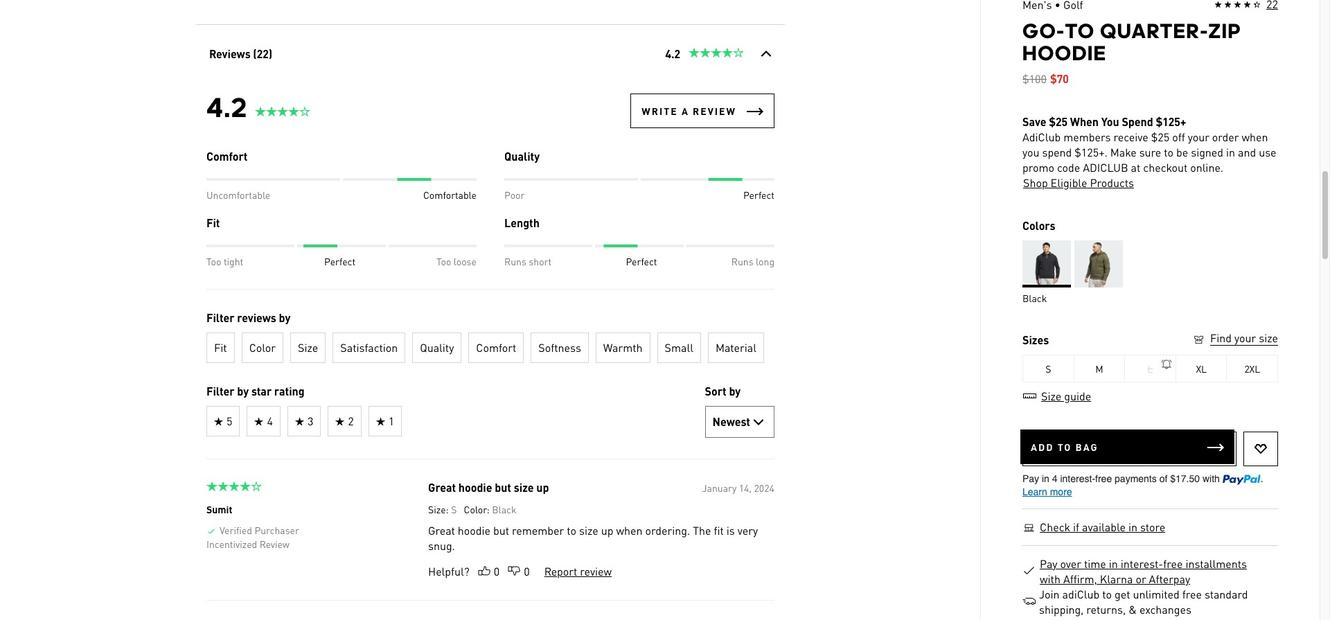 Task type: locate. For each thing, give the bounding box(es) containing it.
0 horizontal spatial by
[[237, 384, 249, 398]]

1 vertical spatial fit
[[714, 523, 724, 538]]

2 runs from the left
[[731, 255, 753, 267]]

0 horizontal spatial to
[[567, 523, 576, 538]]

too for too tight
[[206, 255, 221, 267]]

runs short
[[504, 255, 551, 267]]

to inside join adiclub to get unlimited free standard shipping, returns, & exchanges
[[1103, 587, 1112, 601]]

2 horizontal spatial perfect
[[743, 188, 774, 201]]

1 link
[[368, 406, 402, 437]]

klarna
[[1100, 572, 1133, 586]]

code
[[1057, 160, 1080, 175]]

free inside join adiclub to get unlimited free standard shipping, returns, & exchanges
[[1182, 587, 1202, 601]]

free for interest-
[[1163, 556, 1183, 571]]

when
[[1070, 114, 1099, 129]]

1 filter from the top
[[206, 310, 234, 325]]

by right "reviews"
[[279, 310, 290, 325]]

0 horizontal spatial review
[[580, 564, 612, 579]]

2xl
[[1245, 362, 1260, 375]]

to inside the great hoodie but remember to size up when ordering. the fit is very snug.
[[567, 523, 576, 538]]

1 vertical spatial to
[[1058, 441, 1072, 453]]

pay over time in interest-free installments with affirm, klarna or afterpay link
[[1039, 556, 1269, 587]]

warmth link
[[595, 333, 650, 363]]

perfect for quality
[[743, 188, 774, 201]]

in inside button
[[1129, 520, 1138, 534]]

save $25 when you spend $125+ adiclub members receive $25 off your order when you spend $125+. make sure to be signed in and use promo code adiclub at checkout online. shop eligible products
[[1023, 114, 1277, 190]]

0 horizontal spatial when
[[616, 523, 642, 538]]

sizes
[[1023, 333, 1049, 347]]

you
[[1023, 145, 1040, 159]]

comfort
[[206, 149, 247, 164]]

size up 2xl button
[[1259, 330, 1278, 345]]

january
[[702, 482, 736, 494]]

quarter-
[[1100, 19, 1209, 43]]

0 horizontal spatial fit
[[214, 340, 227, 355]]

size link
[[290, 333, 326, 363]]

free
[[1163, 556, 1183, 571], [1182, 587, 1202, 601]]

great hoodie but remember to size up when ordering. the fit is very snug.
[[428, 523, 758, 553]]

0 right helpful? at the left bottom of page
[[493, 564, 499, 579]]

4.2 up the write
[[665, 46, 680, 61]]

pay over time in interest-free installments with affirm, klarna or afterpay
[[1040, 556, 1247, 586]]

find your size image
[[1192, 333, 1206, 346]]

in inside save $25 when you spend $125+ adiclub members receive $25 off your order when you spend $125+. make sure to be signed in and use promo code adiclub at checkout online. shop eligible products
[[1226, 145, 1235, 159]]

up
[[536, 480, 549, 495], [601, 523, 613, 538]]

1 vertical spatial up
[[601, 523, 613, 538]]

free inside pay over time in interest-free installments with affirm, klarna or afterpay
[[1163, 556, 1183, 571]]

when up and
[[1242, 130, 1268, 144]]

to left be
[[1164, 145, 1174, 159]]

fit inside the great hoodie but remember to size up when ordering. the fit is very snug.
[[714, 523, 724, 538]]

hoodie for size
[[458, 480, 492, 495]]

in up klarna
[[1109, 556, 1118, 571]]

available
[[1082, 520, 1126, 534]]

3 link
[[287, 406, 321, 437]]

0 horizontal spatial perfect
[[324, 255, 355, 267]]

0 vertical spatial in
[[1226, 145, 1235, 159]]

0 horizontal spatial runs
[[504, 255, 526, 267]]

0 horizontal spatial in
[[1109, 556, 1118, 571]]

receive
[[1114, 130, 1149, 144]]

1 horizontal spatial in
[[1129, 520, 1138, 534]]

0 horizontal spatial too
[[206, 255, 221, 267]]

0 vertical spatial black
[[1023, 292, 1047, 304]]

1 horizontal spatial runs
[[731, 255, 753, 267]]

softness link
[[531, 333, 588, 363]]

your right 'find' on the bottom of page
[[1235, 330, 1256, 345]]

filter reviews by
[[206, 310, 290, 325]]

xl
[[1196, 362, 1207, 375]]

4
[[267, 414, 273, 428]]

0 left report
[[524, 564, 529, 579]]

0 vertical spatial $25
[[1049, 114, 1068, 129]]

0 vertical spatial filter
[[206, 310, 234, 325]]

1 vertical spatial when
[[616, 523, 642, 538]]

2 filter from the top
[[206, 384, 234, 398]]

0 vertical spatial hoodie
[[458, 480, 492, 495]]

1 vertical spatial $25
[[1151, 130, 1170, 144]]

0 horizontal spatial 0
[[493, 564, 499, 579]]

free up afterpay
[[1163, 556, 1183, 571]]

free down afterpay
[[1182, 587, 1202, 601]]

1 vertical spatial 4.2
[[206, 91, 247, 123]]

store
[[1140, 520, 1165, 534]]

runs for runs long
[[731, 255, 753, 267]]

in inside pay over time in interest-free installments with affirm, klarna or afterpay
[[1109, 556, 1118, 571]]

2 0 from the left
[[524, 564, 529, 579]]

1 vertical spatial but
[[493, 523, 509, 538]]

1 horizontal spatial to
[[1103, 587, 1112, 601]]

size up report review at the bottom left of the page
[[579, 523, 598, 538]]

sumit
[[206, 503, 232, 515]]

1 horizontal spatial review
[[693, 105, 736, 117]]

1 horizontal spatial s
[[1046, 362, 1051, 375]]

hoodie for remember
[[458, 523, 490, 538]]

1 vertical spatial hoodie
[[458, 523, 490, 538]]

4.2 up comfort
[[206, 91, 247, 123]]

but down size: s color: black
[[493, 523, 509, 538]]

unlimited
[[1133, 587, 1180, 601]]

0 vertical spatial to
[[1065, 19, 1095, 43]]

runs left short
[[504, 255, 526, 267]]

your up signed at right top
[[1188, 130, 1210, 144]]

online.
[[1190, 160, 1224, 175]]

interest-
[[1121, 556, 1163, 571]]

by right sort
[[729, 384, 740, 398]]

0 vertical spatial but
[[495, 480, 511, 495]]

in left store
[[1129, 520, 1138, 534]]

when left ordering.
[[616, 523, 642, 538]]

great up size:
[[428, 480, 456, 495]]

filter up fit link
[[206, 310, 234, 325]]

s
[[1046, 362, 1051, 375], [451, 503, 457, 515]]

5 link
[[206, 406, 240, 437]]

$125+
[[1156, 114, 1186, 129]]

too tight
[[206, 255, 243, 267]]

1 vertical spatial free
[[1182, 587, 1202, 601]]

$70
[[1050, 71, 1069, 86]]

affirm,
[[1063, 572, 1097, 586]]

up up report review at the bottom left of the page
[[601, 523, 613, 538]]

1 horizontal spatial up
[[601, 523, 613, 538]]

fit down filter reviews by
[[214, 340, 227, 355]]

1 vertical spatial in
[[1129, 520, 1138, 534]]

to right remember at the bottom
[[567, 523, 576, 538]]

0 vertical spatial when
[[1242, 130, 1268, 144]]

2 too from the left
[[436, 255, 451, 267]]

find
[[1210, 330, 1232, 345]]

none field containing newest
[[705, 406, 774, 438]]

2 vertical spatial in
[[1109, 556, 1118, 571]]

your inside save $25 when you spend $125+ adiclub members receive $25 off your order when you spend $125+. make sure to be signed in and use promo code adiclub at checkout online. shop eligible products
[[1188, 130, 1210, 144]]

by left star
[[237, 384, 249, 398]]

to up returns,
[[1103, 587, 1112, 601]]

zip
[[1209, 19, 1242, 43]]

1 horizontal spatial your
[[1235, 330, 1256, 345]]

4 link
[[247, 406, 280, 437]]

runs left long
[[731, 255, 753, 267]]

hoodie inside the great hoodie but remember to size up when ordering. the fit is very snug.
[[458, 523, 490, 538]]

1 0 from the left
[[493, 564, 499, 579]]

add to bag button
[[1021, 430, 1235, 464]]

2 horizontal spatial in
[[1226, 145, 1235, 159]]

go-to quarter-zip hoodie $100 $70
[[1023, 19, 1242, 86]]

in
[[1226, 145, 1235, 159], [1129, 520, 1138, 534], [1109, 556, 1118, 571]]

length
[[504, 215, 539, 230]]

too left "loose" on the top left
[[436, 255, 451, 267]]

0 vertical spatial 4.2
[[665, 46, 680, 61]]

review down the great hoodie but remember to size up when ordering. the fit is very snug.
[[580, 564, 612, 579]]

1 horizontal spatial fit
[[714, 523, 724, 538]]

black down great hoodie but size up on the bottom left of the page
[[492, 503, 516, 515]]

size inside button
[[1259, 330, 1278, 345]]

spend
[[1122, 114, 1153, 129]]

0 vertical spatial fit
[[214, 340, 227, 355]]

to inside go-to quarter-zip hoodie $100 $70
[[1065, 19, 1095, 43]]

reviews
[[209, 46, 250, 61]]

0 vertical spatial to
[[1164, 145, 1174, 159]]

1 great from the top
[[428, 480, 456, 495]]

1 vertical spatial review
[[580, 564, 612, 579]]

great up snug.
[[428, 523, 455, 538]]

verified
[[219, 524, 252, 536]]

but inside the great hoodie but remember to size up when ordering. the fit is very snug.
[[493, 523, 509, 538]]

perfect for fit
[[324, 255, 355, 267]]

up up remember at the bottom
[[536, 480, 549, 495]]

1 too from the left
[[206, 255, 221, 267]]

size:
[[428, 503, 448, 515]]

report
[[544, 564, 577, 579]]

0 horizontal spatial black
[[492, 503, 516, 515]]

in down order
[[1226, 145, 1235, 159]]

great
[[428, 480, 456, 495], [428, 523, 455, 538]]

find your size
[[1210, 330, 1278, 345]]

write
[[641, 105, 678, 117]]

great inside the great hoodie but remember to size up when ordering. the fit is very snug.
[[428, 523, 455, 538]]

0 vertical spatial review
[[693, 105, 736, 117]]

1 vertical spatial to
[[567, 523, 576, 538]]

check if available in store button
[[1039, 520, 1166, 535]]

s inside 'button'
[[1046, 362, 1051, 375]]

1 vertical spatial s
[[451, 503, 457, 515]]

order
[[1212, 130, 1239, 144]]

1 horizontal spatial perfect
[[626, 255, 657, 267]]

black down product color: black image
[[1023, 292, 1047, 304]]

1 vertical spatial filter
[[206, 384, 234, 398]]

0 vertical spatial great
[[428, 480, 456, 495]]

to inside button
[[1058, 441, 1072, 453]]

filter up 5 link
[[206, 384, 234, 398]]

filter by star rating
[[206, 384, 304, 398]]

perfect
[[743, 188, 774, 201], [324, 255, 355, 267], [626, 255, 657, 267]]

4.2
[[665, 46, 680, 61], [206, 91, 247, 123]]

1 horizontal spatial 0
[[524, 564, 529, 579]]

1 vertical spatial your
[[1235, 330, 1256, 345]]

loose
[[453, 255, 476, 267]]

m button
[[1074, 355, 1125, 382]]

2 horizontal spatial to
[[1164, 145, 1174, 159]]

2 vertical spatial to
[[1103, 587, 1112, 601]]

$100
[[1023, 71, 1047, 86]]

1 horizontal spatial $25
[[1151, 130, 1170, 144]]

2 great from the top
[[428, 523, 455, 538]]

1 horizontal spatial too
[[436, 255, 451, 267]]

1 vertical spatial great
[[428, 523, 455, 538]]

too left tight
[[206, 255, 221, 267]]

satisfaction
[[340, 340, 398, 355]]

1 runs from the left
[[504, 255, 526, 267]]

review inside button
[[580, 564, 612, 579]]

l
[[1148, 362, 1153, 375]]

tight
[[223, 255, 243, 267]]

star
[[251, 384, 271, 398]]

$25 up sure
[[1151, 130, 1170, 144]]

review right a
[[693, 105, 736, 117]]

0 vertical spatial your
[[1188, 130, 1210, 144]]

hoodie up color:
[[458, 480, 492, 495]]

reviews
[[237, 310, 276, 325]]

snug.
[[428, 538, 455, 553]]

comfortable
[[423, 188, 476, 201]]

0 vertical spatial up
[[536, 480, 549, 495]]

too for too loose
[[436, 255, 451, 267]]

0 vertical spatial s
[[1046, 362, 1051, 375]]

shop eligible products link
[[1023, 175, 1135, 191]]

1 horizontal spatial when
[[1242, 130, 1268, 144]]

to up the $70
[[1065, 19, 1095, 43]]

to left bag
[[1058, 441, 1072, 453]]

0 horizontal spatial your
[[1188, 130, 1210, 144]]

0 horizontal spatial 4.2
[[206, 91, 247, 123]]

1
[[388, 414, 394, 428]]

$25 up 'adiclub' at the top of page
[[1049, 114, 1068, 129]]

fit left is
[[714, 523, 724, 538]]

hoodie down size: s color: black
[[458, 523, 490, 538]]

None field
[[705, 406, 774, 438]]

s up size
[[1046, 362, 1051, 375]]

be
[[1177, 145, 1188, 159]]

black
[[1023, 292, 1047, 304], [492, 503, 516, 515]]

but up size: s color: black
[[495, 480, 511, 495]]

0 vertical spatial free
[[1163, 556, 1183, 571]]

in for interest-
[[1109, 556, 1118, 571]]

m
[[1096, 362, 1103, 375]]

2 horizontal spatial by
[[729, 384, 740, 398]]

s right size:
[[451, 503, 457, 515]]

comfort link
[[468, 333, 524, 363]]

review
[[693, 105, 736, 117], [580, 564, 612, 579]]

in for store
[[1129, 520, 1138, 534]]



Task type: vqa. For each thing, say whether or not it's contained in the screenshot.
second Ultraboost 1.0 Shoes image
no



Task type: describe. For each thing, give the bounding box(es) containing it.
0 horizontal spatial s
[[451, 503, 457, 515]]

signed
[[1191, 145, 1224, 159]]

very
[[737, 523, 758, 538]]

3
[[307, 414, 313, 428]]

perfect for length
[[626, 255, 657, 267]]

$125+.
[[1075, 145, 1108, 159]]

at
[[1131, 160, 1141, 175]]

size right color
[[298, 340, 318, 355]]

14,
[[739, 482, 751, 494]]

checkout
[[1143, 160, 1188, 175]]

filter for filter reviews by
[[206, 310, 234, 325]]

bag
[[1076, 441, 1099, 453]]

remember
[[512, 523, 564, 538]]

size guide
[[1041, 389, 1091, 403]]

size up remember at the bottom
[[514, 480, 534, 495]]

great hoodie but size up
[[428, 480, 549, 495]]

short
[[529, 255, 551, 267]]

adiclub
[[1083, 160, 1128, 175]]

free for unlimited
[[1182, 587, 1202, 601]]

a
[[681, 105, 689, 117]]

shipping,
[[1039, 602, 1084, 617]]

fit link
[[206, 333, 234, 363]]

to inside save $25 when you spend $125+ adiclub members receive $25 off your order when you spend $125+. make sure to be signed in and use promo code adiclub at checkout online. shop eligible products
[[1164, 145, 1174, 159]]

2xl button
[[1227, 355, 1278, 382]]

members
[[1064, 130, 1111, 144]]

when inside save $25 when you spend $125+ adiclub members receive $25 off your order when you spend $125+. make sure to be signed in and use promo code adiclub at checkout online. shop eligible products
[[1242, 130, 1268, 144]]

uncomfortable
[[206, 188, 270, 201]]

with
[[1040, 572, 1061, 586]]

your inside "find your size" button
[[1235, 330, 1256, 345]]

newest
[[712, 414, 750, 429]]

0 horizontal spatial up
[[536, 480, 549, 495]]

product color: black image
[[1023, 240, 1071, 288]]

poor
[[504, 188, 524, 201]]

material link
[[708, 333, 764, 363]]

or
[[1136, 572, 1146, 586]]

long
[[756, 255, 774, 267]]

pay
[[1040, 556, 1058, 571]]

helpful?
[[428, 564, 469, 579]]

products
[[1090, 175, 1134, 190]]

save
[[1023, 114, 1047, 129]]

make
[[1111, 145, 1137, 159]]

1 horizontal spatial 4.2
[[665, 46, 680, 61]]

color link
[[241, 333, 283, 363]]

product color: olive strata image
[[1074, 240, 1123, 288]]

small
[[665, 340, 693, 355]]

1 horizontal spatial by
[[279, 310, 290, 325]]

adiclub
[[1063, 587, 1100, 601]]

great for great hoodie but size up
[[428, 480, 456, 495]]

dropdown image
[[750, 414, 767, 430]]

size inside the great hoodie but remember to size up when ordering. the fit is very snug.
[[579, 523, 598, 538]]

to for add
[[1058, 441, 1072, 453]]

filter for filter by star rating
[[206, 384, 234, 398]]

by for sort by
[[729, 384, 740, 398]]

great for great hoodie but remember to size up when ordering. the fit is very snug.
[[428, 523, 455, 538]]

by for filter by star rating
[[237, 384, 249, 398]]

write a review button
[[630, 94, 774, 128]]

2 link
[[328, 406, 361, 437]]

up inside the great hoodie but remember to size up when ordering. the fit is very snug.
[[601, 523, 613, 538]]

s button
[[1023, 355, 1074, 382]]

eligible
[[1051, 175, 1087, 190]]

0 horizontal spatial $25
[[1049, 114, 1068, 129]]

returns,
[[1087, 602, 1126, 617]]

add
[[1031, 441, 1054, 453]]

too loose
[[436, 255, 476, 267]]

review
[[259, 538, 289, 550]]

exchanges
[[1140, 602, 1192, 617]]

join adiclub to get unlimited free standard shipping, returns, & exchanges
[[1039, 587, 1248, 617]]

report review button
[[543, 564, 612, 579]]

ordering.
[[645, 523, 690, 538]]

standard
[[1205, 587, 1248, 601]]

l button
[[1125, 355, 1176, 382]]

2
[[348, 414, 354, 428]]

and
[[1238, 145, 1256, 159]]

verified purchaser
[[219, 524, 299, 536]]

1 horizontal spatial black
[[1023, 292, 1047, 304]]

quality link
[[412, 333, 461, 363]]

softness
[[538, 340, 581, 355]]

report review
[[544, 564, 612, 579]]

but for size
[[495, 480, 511, 495]]

purchaser
[[254, 524, 299, 536]]

write a review
[[641, 105, 736, 117]]

xl button
[[1176, 355, 1227, 382]]

quality
[[504, 149, 539, 164]]

review inside 'button'
[[693, 105, 736, 117]]

go-
[[1023, 19, 1065, 43]]

2024
[[754, 482, 774, 494]]

size: s color: black
[[428, 503, 516, 515]]

hoodie
[[1023, 41, 1107, 65]]

january 14, 2024
[[702, 482, 774, 494]]

rating
[[274, 384, 304, 398]]

off
[[1172, 130, 1185, 144]]

when inside the great hoodie but remember to size up when ordering. the fit is very snug.
[[616, 523, 642, 538]]

check
[[1040, 520, 1071, 534]]

warmth
[[603, 340, 642, 355]]

find your size button
[[1192, 330, 1278, 348]]

to for go-
[[1065, 19, 1095, 43]]

sort by
[[705, 384, 740, 398]]

sort
[[705, 384, 726, 398]]

color:
[[464, 503, 489, 515]]

but for remember
[[493, 523, 509, 538]]

1 vertical spatial black
[[492, 503, 516, 515]]

reviews (22)
[[209, 46, 272, 61]]

colors
[[1023, 218, 1056, 233]]

over
[[1060, 556, 1082, 571]]

5
[[226, 414, 232, 428]]

runs for runs short
[[504, 255, 526, 267]]

comfort
[[476, 340, 516, 355]]



